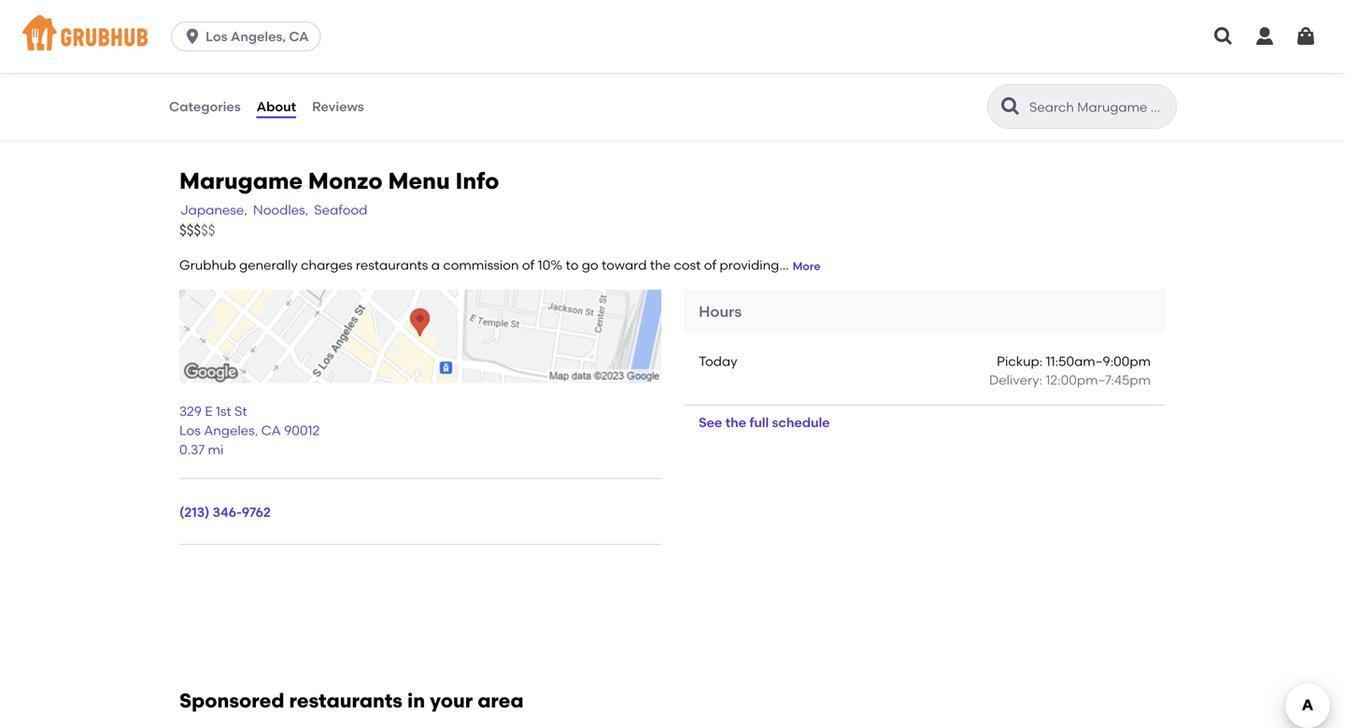 Task type: locate. For each thing, give the bounding box(es) containing it.
charges
[[301, 257, 353, 273]]

1 horizontal spatial of
[[704, 257, 717, 273]]

grubhub
[[179, 257, 236, 273]]

restaurants left a
[[356, 257, 428, 273]]

categories
[[169, 98, 241, 114]]

0 horizontal spatial ca
[[261, 422, 281, 438]]

noodles, button
[[252, 200, 310, 220]]

0 horizontal spatial los
[[179, 422, 201, 438]]

1 horizontal spatial los
[[206, 29, 228, 44]]

0 horizontal spatial svg image
[[183, 27, 202, 46]]

ca
[[289, 29, 309, 44], [261, 422, 281, 438]]

los
[[206, 29, 228, 44], [179, 422, 201, 438]]

los inside 329 e 1st st los angeles , ca 90012 0.37 mi
[[179, 422, 201, 438]]

pickup:
[[997, 353, 1043, 369]]

svg image inside los angeles, ca button
[[183, 27, 202, 46]]

restaurants left in
[[289, 689, 403, 713]]

marugame monzo menu info
[[179, 167, 500, 194]]

los inside button
[[206, 29, 228, 44]]

2 of from the left
[[704, 257, 717, 273]]

menu
[[388, 167, 450, 194]]

japanese, noodles, seafood
[[180, 202, 368, 218]]

svg image
[[1213, 25, 1236, 48], [1254, 25, 1277, 48], [183, 27, 202, 46]]

0 vertical spatial the
[[650, 257, 671, 273]]

reviews
[[312, 98, 364, 114]]

today
[[699, 353, 738, 369]]

10%
[[538, 257, 563, 273]]

generally
[[239, 257, 298, 273]]

seafood
[[314, 202, 368, 218]]

90012
[[284, 422, 320, 438]]

of
[[522, 257, 535, 273], [704, 257, 717, 273]]

the left cost
[[650, 257, 671, 273]]

angeles
[[204, 422, 255, 438]]

commission
[[443, 257, 519, 273]]

,
[[255, 422, 258, 438]]

go
[[582, 257, 599, 273]]

1 vertical spatial los
[[179, 422, 201, 438]]

ca right ,
[[261, 422, 281, 438]]

(213) 346-9762 button
[[179, 503, 271, 522]]

e
[[205, 404, 213, 419]]

grubhub generally charges restaurants a commission of 10% to go toward the cost of providing ... more
[[179, 257, 821, 273]]

the
[[650, 257, 671, 273], [726, 414, 747, 430]]

reviews button
[[311, 73, 365, 140]]

more
[[793, 259, 821, 273]]

area
[[478, 689, 524, 713]]

schedule
[[773, 414, 831, 430]]

ca inside button
[[289, 29, 309, 44]]

delivery:
[[990, 372, 1043, 388]]

providing
[[720, 257, 780, 273]]

monzo
[[308, 167, 383, 194]]

in
[[408, 689, 425, 713]]

346-
[[213, 504, 242, 520]]

1 vertical spatial the
[[726, 414, 747, 430]]

los down 329
[[179, 422, 201, 438]]

1 horizontal spatial ca
[[289, 29, 309, 44]]

the left full at the right
[[726, 414, 747, 430]]

Search Marugame Monzo search field
[[1028, 98, 1171, 116]]

los left the angeles,
[[206, 29, 228, 44]]

1 vertical spatial ca
[[261, 422, 281, 438]]

0 vertical spatial ca
[[289, 29, 309, 44]]

the inside see the full schedule button
[[726, 414, 747, 430]]

your
[[430, 689, 473, 713]]

los angeles, ca
[[206, 29, 309, 44]]

0 horizontal spatial of
[[522, 257, 535, 273]]

0 vertical spatial restaurants
[[356, 257, 428, 273]]

1 horizontal spatial the
[[726, 414, 747, 430]]

2 horizontal spatial svg image
[[1254, 25, 1277, 48]]

to
[[566, 257, 579, 273]]

ca right the angeles,
[[289, 29, 309, 44]]

noodles,
[[253, 202, 309, 218]]

12:00pm–7:45pm
[[1046, 372, 1152, 388]]

angeles,
[[231, 29, 286, 44]]

seafood button
[[313, 200, 369, 220]]

of right cost
[[704, 257, 717, 273]]

0 vertical spatial los
[[206, 29, 228, 44]]

$$$$$
[[179, 222, 215, 239]]

of left 10%
[[522, 257, 535, 273]]

restaurants
[[356, 257, 428, 273], [289, 689, 403, 713]]



Task type: vqa. For each thing, say whether or not it's contained in the screenshot.
sponsored restaurants in your area
yes



Task type: describe. For each thing, give the bounding box(es) containing it.
0 horizontal spatial the
[[650, 257, 671, 273]]

329
[[179, 404, 202, 419]]

1 vertical spatial restaurants
[[289, 689, 403, 713]]

svg image
[[1295, 25, 1318, 48]]

main navigation navigation
[[0, 0, 1346, 73]]

see the full schedule button
[[684, 406, 845, 439]]

info
[[456, 167, 500, 194]]

search icon image
[[1000, 95, 1023, 118]]

see
[[699, 414, 723, 430]]

pickup: 11:50am–9:00pm delivery: 12:00pm–7:45pm
[[990, 353, 1152, 388]]

about
[[257, 98, 296, 114]]

hours
[[699, 302, 742, 321]]

ca inside 329 e 1st st los angeles , ca 90012 0.37 mi
[[261, 422, 281, 438]]

toward
[[602, 257, 647, 273]]

japanese,
[[180, 202, 248, 218]]

a
[[432, 257, 440, 273]]

0.37
[[179, 441, 205, 457]]

329 e 1st st los angeles , ca 90012 0.37 mi
[[179, 404, 320, 457]]

11:50am–9:00pm
[[1046, 353, 1152, 369]]

1 horizontal spatial svg image
[[1213, 25, 1236, 48]]

categories button
[[168, 73, 242, 140]]

st
[[235, 404, 247, 419]]

see the full schedule
[[699, 414, 831, 430]]

cost
[[674, 257, 701, 273]]

more button
[[793, 258, 821, 275]]

about button
[[256, 73, 297, 140]]

1 of from the left
[[522, 257, 535, 273]]

marugame
[[179, 167, 303, 194]]

...
[[780, 257, 789, 273]]

los angeles, ca button
[[171, 21, 329, 51]]

sponsored
[[179, 689, 285, 713]]

mi
[[208, 441, 224, 457]]

9762
[[242, 504, 271, 520]]

(213) 346-9762
[[179, 504, 271, 520]]

(213)
[[179, 504, 210, 520]]

full
[[750, 414, 769, 430]]

1st
[[216, 404, 232, 419]]

sponsored restaurants in your area
[[179, 689, 524, 713]]

$$$
[[179, 222, 201, 239]]

japanese, button
[[179, 200, 249, 220]]



